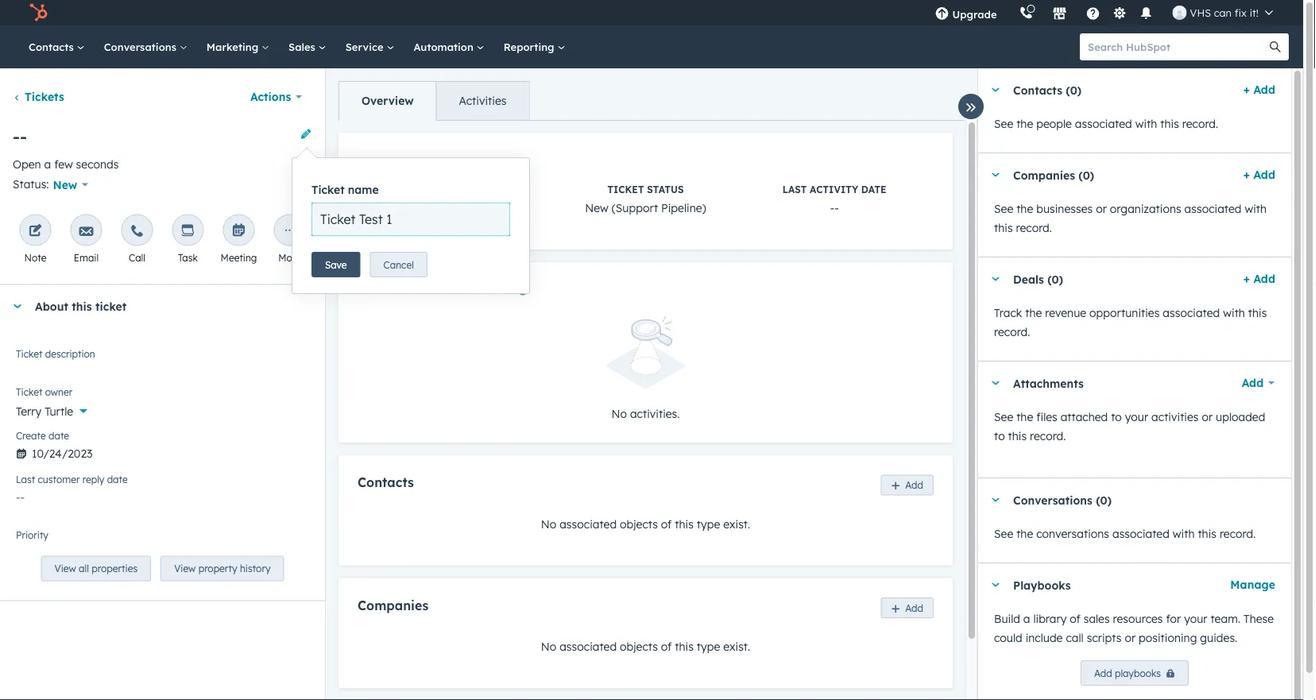 Task type: locate. For each thing, give the bounding box(es) containing it.
1 vertical spatial objects
[[620, 640, 658, 654]]

ticket up (support
[[608, 184, 644, 196]]

ticket left name
[[312, 183, 345, 197]]

1 type from the top
[[697, 517, 721, 531]]

2 + add from the top
[[1244, 168, 1276, 182]]

caret image inside attachments dropdown button
[[991, 381, 1001, 385]]

caret image left contacts (0)
[[991, 88, 1001, 92]]

caret image for playbooks
[[991, 583, 1001, 587]]

ticket left description
[[16, 348, 42, 360]]

menu
[[924, 0, 1285, 25]]

the left conversations
[[1017, 527, 1034, 541]]

1 vertical spatial type
[[697, 640, 721, 654]]

ticket inside ticket status new (support pipeline)
[[608, 184, 644, 196]]

1 vertical spatial new
[[585, 201, 609, 215]]

1 horizontal spatial new
[[585, 201, 609, 215]]

properties
[[92, 563, 138, 575]]

4 see from the top
[[995, 527, 1014, 541]]

navigation
[[339, 81, 530, 121]]

(0) up businesses
[[1079, 168, 1095, 182]]

automation link
[[404, 25, 494, 68]]

1 vertical spatial caret image
[[13, 304, 22, 308]]

1 vertical spatial last
[[16, 474, 35, 486]]

can
[[1215, 6, 1232, 19]]

of
[[661, 517, 672, 531], [1070, 612, 1081, 626], [661, 640, 672, 654]]

2 exist. from the top
[[724, 640, 751, 654]]

4 caret image from the top
[[991, 583, 1001, 587]]

see inside see the businesses or organizations associated with this record.
[[995, 202, 1014, 216]]

caret image
[[991, 88, 1001, 92], [991, 173, 1001, 177], [991, 381, 1001, 385], [991, 583, 1001, 587]]

open a few seconds
[[13, 157, 119, 171]]

(0) right deals
[[1048, 272, 1064, 286]]

3 + add from the top
[[1244, 272, 1276, 286]]

recent
[[358, 281, 401, 297]]

contacts inside contacts link
[[29, 40, 77, 53]]

ticket up terry
[[16, 386, 42, 398]]

2 vertical spatial or
[[1125, 631, 1136, 645]]

a left few
[[44, 157, 51, 171]]

select an option
[[16, 535, 101, 549]]

2 vertical spatial of
[[661, 640, 672, 654]]

no associated objects of this type exist.
[[541, 517, 751, 531], [541, 640, 751, 654]]

view inside view all properties link
[[54, 563, 76, 575]]

0 horizontal spatial contacts
[[29, 40, 77, 53]]

2 caret image from the top
[[991, 173, 1001, 177]]

see the people associated with this record.
[[995, 117, 1219, 131]]

or down companies (0) dropdown button at the right of page
[[1097, 202, 1107, 216]]

call image
[[130, 224, 144, 239]]

resources
[[1114, 612, 1164, 626]]

caret image inside playbooks dropdown button
[[991, 583, 1001, 587]]

2 type from the top
[[697, 640, 721, 654]]

0 vertical spatial add button
[[881, 475, 934, 496]]

the inside see the businesses or organizations associated with this record.
[[1017, 202, 1034, 216]]

open
[[13, 157, 41, 171]]

date right reply
[[107, 474, 128, 486]]

Ticket name text field
[[312, 203, 510, 236]]

1 vertical spatial or
[[1202, 410, 1213, 424]]

0 vertical spatial type
[[697, 517, 721, 531]]

no activities. alert
[[358, 316, 934, 424]]

this inside see the businesses or organizations associated with this record.
[[995, 221, 1013, 235]]

date right activity at the right top of page
[[862, 184, 887, 196]]

no activities.
[[612, 407, 680, 421]]

1 view from the left
[[54, 563, 76, 575]]

vhs
[[1191, 6, 1212, 19]]

all
[[79, 563, 89, 575]]

see left files
[[995, 410, 1014, 424]]

see up the "playbooks"
[[995, 527, 1014, 541]]

priority
[[16, 529, 48, 541]]

activity
[[810, 184, 859, 196]]

caret image left attachments
[[991, 381, 1001, 385]]

caret image for contacts (0)
[[991, 88, 1001, 92]]

0 vertical spatial date
[[862, 184, 887, 196]]

caret image left deals
[[991, 277, 1001, 281]]

last for -
[[783, 184, 807, 196]]

view left property
[[174, 563, 196, 575]]

add button for contacts
[[881, 475, 934, 496]]

2 + add button from the top
[[1244, 165, 1276, 184]]

menu containing vhs can fix it!
[[924, 0, 1285, 25]]

no for contacts
[[541, 517, 557, 531]]

meeting
[[221, 252, 257, 264]]

3 caret image from the top
[[991, 381, 1001, 385]]

uploaded
[[1217, 410, 1266, 424]]

last for date
[[16, 474, 35, 486]]

2 + from the top
[[1244, 168, 1251, 182]]

the inside track the revenue opportunities associated with this record.
[[1026, 306, 1043, 320]]

0 horizontal spatial view
[[54, 563, 76, 575]]

caret image inside conversations (0) dropdown button
[[991, 498, 1001, 502]]

0 horizontal spatial to
[[995, 429, 1005, 443]]

0 vertical spatial conversations
[[104, 40, 180, 53]]

include
[[1026, 631, 1063, 645]]

0 vertical spatial companies
[[1014, 168, 1076, 182]]

exist. for companies
[[724, 640, 751, 654]]

caret image for conversations (0)
[[991, 498, 1001, 502]]

add playbooks
[[1095, 667, 1162, 679]]

2 vertical spatial caret image
[[991, 498, 1001, 502]]

(0) inside "dropdown button"
[[1048, 272, 1064, 286]]

3 + from the top
[[1244, 272, 1251, 286]]

0 horizontal spatial companies
[[358, 597, 429, 613]]

3 + add button from the top
[[1244, 270, 1276, 289]]

caret image for attachments
[[991, 381, 1001, 385]]

search button
[[1263, 33, 1290, 60]]

0 vertical spatial + add
[[1244, 83, 1276, 97]]

ticket name
[[312, 183, 379, 197]]

2 vertical spatial + add
[[1244, 272, 1276, 286]]

settings link
[[1110, 4, 1130, 21]]

new down open a few seconds
[[53, 178, 77, 191]]

1 + from the top
[[1244, 83, 1251, 97]]

conversations (0)
[[1014, 493, 1112, 507]]

1 horizontal spatial a
[[1024, 612, 1031, 626]]

1 horizontal spatial companies
[[1014, 168, 1076, 182]]

0 vertical spatial + add button
[[1244, 80, 1276, 99]]

3 see from the top
[[995, 410, 1014, 424]]

contacts inside contacts (0) dropdown button
[[1014, 83, 1063, 97]]

pdt
[[501, 201, 522, 215]]

0 vertical spatial objects
[[620, 517, 658, 531]]

caret image up build
[[991, 583, 1001, 587]]

these
[[1244, 612, 1275, 626]]

last inside the last activity date --
[[783, 184, 807, 196]]

conversations
[[1037, 527, 1110, 541]]

type
[[697, 517, 721, 531], [697, 640, 721, 654]]

the right track
[[1026, 306, 1043, 320]]

revenue
[[1046, 306, 1087, 320]]

0 vertical spatial caret image
[[991, 277, 1001, 281]]

of inside build a library of sales resources for your team. these could include call scripts or positioning guides.
[[1070, 612, 1081, 626]]

type for companies
[[697, 640, 721, 654]]

build
[[995, 612, 1021, 626]]

exist. for contacts
[[724, 517, 751, 531]]

objects
[[620, 517, 658, 531], [620, 640, 658, 654]]

view left all
[[54, 563, 76, 575]]

1 + add from the top
[[1244, 83, 1276, 97]]

0 vertical spatial contacts
[[29, 40, 77, 53]]

caret image inside about this ticket dropdown button
[[13, 304, 22, 308]]

track
[[995, 306, 1023, 320]]

or inside build a library of sales resources for your team. these could include call scripts or positioning guides.
[[1125, 631, 1136, 645]]

1 horizontal spatial date
[[107, 474, 128, 486]]

1 vertical spatial date
[[48, 430, 69, 442]]

conversations for conversations
[[104, 40, 180, 53]]

+ add button
[[1244, 80, 1276, 99], [1244, 165, 1276, 184], [1244, 270, 1276, 289]]

2 horizontal spatial or
[[1202, 410, 1213, 424]]

view
[[54, 563, 76, 575], [174, 563, 196, 575]]

about this ticket button
[[0, 285, 309, 328]]

the inside see the files attached to your activities or uploaded to this record.
[[1017, 410, 1034, 424]]

a right build
[[1024, 612, 1031, 626]]

contacts
[[29, 40, 77, 53], [1014, 83, 1063, 97], [358, 475, 414, 491]]

0 horizontal spatial your
[[1126, 410, 1149, 424]]

settings image
[[1113, 7, 1127, 21]]

0 vertical spatial exist.
[[724, 517, 751, 531]]

businesses
[[1037, 202, 1093, 216]]

attached
[[1061, 410, 1109, 424]]

build a library of sales resources for your team. these could include call scripts or positioning guides.
[[995, 612, 1275, 645]]

task image
[[181, 224, 195, 239]]

vhs can fix it!
[[1191, 6, 1259, 19]]

owner
[[45, 386, 72, 398]]

Last customer reply date text field
[[16, 483, 309, 508]]

add inside add popup button
[[1242, 376, 1264, 390]]

(0) up see the conversations associated with this record.
[[1097, 493, 1112, 507]]

record. inside see the files attached to your activities or uploaded to this record.
[[1030, 429, 1067, 443]]

the left the people
[[1017, 117, 1034, 131]]

1 vertical spatial a
[[1024, 612, 1031, 626]]

of for contacts
[[661, 517, 672, 531]]

--
[[13, 126, 27, 147]]

1 caret image from the top
[[991, 88, 1001, 92]]

ticket
[[312, 183, 345, 197], [608, 184, 644, 196], [16, 348, 42, 360], [16, 386, 42, 398]]

companies for companies (0)
[[1014, 168, 1076, 182]]

1 vertical spatial conversations
[[1014, 493, 1093, 507]]

new left (support
[[585, 201, 609, 215]]

0 horizontal spatial last
[[16, 474, 35, 486]]

1 horizontal spatial your
[[1185, 612, 1208, 626]]

your left activities
[[1126, 410, 1149, 424]]

2 see from the top
[[995, 202, 1014, 216]]

save button
[[312, 252, 361, 277]]

objects for companies
[[620, 640, 658, 654]]

guides.
[[1201, 631, 1238, 645]]

team.
[[1211, 612, 1241, 626]]

1 horizontal spatial conversations
[[1014, 493, 1093, 507]]

more
[[278, 252, 301, 264]]

1 vertical spatial +
[[1244, 168, 1251, 182]]

caret image left conversations (0)
[[991, 498, 1001, 502]]

marketing link
[[197, 25, 279, 68]]

your right 'for'
[[1185, 612, 1208, 626]]

sales link
[[279, 25, 336, 68]]

contacts link
[[19, 25, 94, 68]]

conversations inside dropdown button
[[1014, 493, 1093, 507]]

0 horizontal spatial or
[[1097, 202, 1107, 216]]

0 horizontal spatial conversations
[[104, 40, 180, 53]]

0 horizontal spatial new
[[53, 178, 77, 191]]

2 no associated objects of this type exist. from the top
[[541, 640, 751, 654]]

0 vertical spatial no associated objects of this type exist.
[[541, 517, 751, 531]]

create date
[[16, 430, 69, 442]]

navigation containing overview
[[339, 81, 530, 121]]

note image
[[28, 224, 43, 239]]

0 vertical spatial +
[[1244, 83, 1251, 97]]

1 vertical spatial + add
[[1244, 168, 1276, 182]]

calling icon button
[[1013, 2, 1040, 23]]

more image
[[283, 224, 297, 239]]

the left businesses
[[1017, 202, 1034, 216]]

caret image for companies (0)
[[991, 173, 1001, 177]]

1 see from the top
[[995, 117, 1014, 131]]

record. inside track the revenue opportunities associated with this record.
[[995, 325, 1031, 339]]

+ for with
[[1244, 168, 1251, 182]]

service link
[[336, 25, 404, 68]]

ticket for description
[[16, 348, 42, 360]]

positioning
[[1139, 631, 1198, 645]]

hubspot image
[[29, 3, 48, 22]]

0 horizontal spatial a
[[44, 157, 51, 171]]

1 vertical spatial add button
[[881, 598, 934, 618]]

10/24/2023 4:41 pm pdt
[[393, 201, 522, 215]]

no
[[612, 407, 627, 421], [541, 517, 557, 531], [541, 640, 557, 654]]

1 objects from the top
[[620, 517, 658, 531]]

1 horizontal spatial to
[[1112, 410, 1123, 424]]

1 horizontal spatial or
[[1125, 631, 1136, 645]]

companies
[[1014, 168, 1076, 182], [358, 597, 429, 613]]

see inside see the files attached to your activities or uploaded to this record.
[[995, 410, 1014, 424]]

caret image inside the deals (0) "dropdown button"
[[991, 277, 1001, 281]]

view inside view property history link
[[174, 563, 196, 575]]

2 horizontal spatial contacts
[[1014, 83, 1063, 97]]

companies inside dropdown button
[[1014, 168, 1076, 182]]

option
[[67, 535, 101, 549]]

1 vertical spatial exist.
[[724, 640, 751, 654]]

a inside build a library of sales resources for your team. these could include call scripts or positioning guides.
[[1024, 612, 1031, 626]]

date
[[862, 184, 887, 196], [48, 430, 69, 442], [107, 474, 128, 486]]

caret image
[[991, 277, 1001, 281], [13, 304, 22, 308], [991, 498, 1001, 502]]

1 vertical spatial companies
[[358, 597, 429, 613]]

0 vertical spatial new
[[53, 178, 77, 191]]

ticket owner
[[16, 386, 72, 398]]

1 horizontal spatial last
[[783, 184, 807, 196]]

no associated objects of this type exist. for companies
[[541, 640, 751, 654]]

0 vertical spatial no
[[612, 407, 627, 421]]

the for people
[[1017, 117, 1034, 131]]

last customer reply date
[[16, 474, 128, 486]]

1 vertical spatial + add button
[[1244, 165, 1276, 184]]

see for see the businesses or organizations associated with this record.
[[995, 202, 1014, 216]]

organizations
[[1111, 202, 1182, 216]]

see down companies (0)
[[995, 202, 1014, 216]]

or right activities
[[1202, 410, 1213, 424]]

1 vertical spatial no associated objects of this type exist.
[[541, 640, 751, 654]]

1 no associated objects of this type exist. from the top
[[541, 517, 751, 531]]

ticket for owner
[[16, 386, 42, 398]]

0 vertical spatial or
[[1097, 202, 1107, 216]]

record.
[[1183, 117, 1219, 131], [1017, 221, 1053, 235], [995, 325, 1031, 339], [1030, 429, 1067, 443], [1220, 527, 1257, 541]]

0 vertical spatial of
[[661, 517, 672, 531]]

view property history link
[[161, 556, 284, 581]]

0 vertical spatial your
[[1126, 410, 1149, 424]]

or inside see the files attached to your activities or uploaded to this record.
[[1202, 410, 1213, 424]]

2 objects from the top
[[620, 640, 658, 654]]

or down resources at the bottom of page
[[1125, 631, 1136, 645]]

property
[[199, 563, 237, 575]]

1 horizontal spatial contacts
[[358, 475, 414, 491]]

the for revenue
[[1026, 306, 1043, 320]]

caret image inside companies (0) dropdown button
[[991, 173, 1001, 177]]

caret image left about
[[13, 304, 22, 308]]

add
[[1254, 83, 1276, 97], [1254, 168, 1276, 182], [1254, 272, 1276, 286], [1242, 376, 1264, 390], [906, 479, 924, 491], [906, 602, 924, 614], [1095, 667, 1113, 679]]

ticket status new (support pipeline)
[[585, 184, 707, 215]]

0 vertical spatial last
[[783, 184, 807, 196]]

2 horizontal spatial date
[[862, 184, 887, 196]]

sales
[[1084, 612, 1110, 626]]

(0) up the people
[[1066, 83, 1082, 97]]

date down turtle
[[48, 430, 69, 442]]

2 vertical spatial contacts
[[358, 475, 414, 491]]

2 view from the left
[[174, 563, 196, 575]]

2 vertical spatial + add button
[[1244, 270, 1276, 289]]

see left the people
[[995, 117, 1014, 131]]

2 vertical spatial no
[[541, 640, 557, 654]]

2 vertical spatial +
[[1244, 272, 1251, 286]]

1 vertical spatial contacts
[[1014, 83, 1063, 97]]

deals (0)
[[1014, 272, 1064, 286]]

+ add button for see the businesses or organizations associated with this record.
[[1244, 165, 1276, 184]]

conversations for conversations (0)
[[1014, 493, 1093, 507]]

the left files
[[1017, 410, 1034, 424]]

menu item
[[1009, 0, 1012, 25]]

actions
[[250, 90, 291, 104]]

1 exist. from the top
[[724, 517, 751, 531]]

caret image left companies (0)
[[991, 173, 1001, 177]]

activities
[[459, 94, 507, 108]]

1 vertical spatial no
[[541, 517, 557, 531]]

people
[[1037, 117, 1072, 131]]

0 vertical spatial a
[[44, 157, 51, 171]]

+ add
[[1244, 83, 1276, 97], [1244, 168, 1276, 182], [1244, 272, 1276, 286]]

caret image inside contacts (0) dropdown button
[[991, 88, 1001, 92]]

save
[[325, 259, 347, 271]]

0 horizontal spatial date
[[48, 430, 69, 442]]

conversations
[[104, 40, 180, 53], [1014, 493, 1093, 507]]

associated
[[1076, 117, 1133, 131], [1185, 202, 1242, 216], [1163, 306, 1221, 320], [560, 517, 617, 531], [1113, 527, 1170, 541], [560, 640, 617, 654]]

1 add button from the top
[[881, 475, 934, 496]]

1 vertical spatial your
[[1185, 612, 1208, 626]]

this inside track the revenue opportunities associated with this record.
[[1249, 306, 1268, 320]]

2 add button from the top
[[881, 598, 934, 618]]

1 + add button from the top
[[1244, 80, 1276, 99]]

1 vertical spatial of
[[1070, 612, 1081, 626]]

your inside build a library of sales resources for your team. these could include call scripts or positioning guides.
[[1185, 612, 1208, 626]]

last left customer
[[16, 474, 35, 486]]

1 horizontal spatial view
[[174, 563, 196, 575]]

last left activity at the right top of page
[[783, 184, 807, 196]]



Task type: vqa. For each thing, say whether or not it's contained in the screenshot.
"type"
yes



Task type: describe. For each thing, give the bounding box(es) containing it.
terry turtle image
[[1173, 6, 1187, 20]]

tickets
[[25, 90, 64, 104]]

upgrade image
[[935, 7, 950, 21]]

2 vertical spatial date
[[107, 474, 128, 486]]

the for files
[[1017, 410, 1034, 424]]

companies for companies
[[358, 597, 429, 613]]

help button
[[1080, 0, 1107, 25]]

a for few
[[44, 157, 51, 171]]

conversations link
[[94, 25, 197, 68]]

service
[[346, 40, 387, 53]]

marketplaces image
[[1053, 7, 1067, 21]]

(0) for conversations (0)
[[1097, 493, 1112, 507]]

overview link
[[339, 82, 436, 120]]

the for conversations
[[1017, 527, 1034, 541]]

few
[[54, 157, 73, 171]]

description
[[45, 348, 95, 360]]

playbooks
[[1014, 578, 1071, 592]]

attachments button
[[979, 362, 1226, 405]]

new button
[[49, 174, 99, 195]]

+ add button for see the people associated with this record.
[[1244, 80, 1276, 99]]

select an option button
[[16, 527, 309, 553]]

the for businesses
[[1017, 202, 1034, 216]]

view all properties
[[54, 563, 138, 575]]

call
[[1067, 631, 1084, 645]]

conversations (0) button
[[979, 479, 1276, 522]]

companies (0) button
[[979, 153, 1238, 196]]

scripts
[[1087, 631, 1122, 645]]

marketplaces button
[[1044, 0, 1077, 25]]

reply
[[83, 474, 104, 486]]

reporting
[[504, 40, 558, 53]]

+ add for this
[[1244, 272, 1276, 286]]

+ for record.
[[1244, 83, 1251, 97]]

no for companies
[[541, 640, 557, 654]]

Create date text field
[[16, 439, 309, 465]]

new inside ticket status new (support pipeline)
[[585, 201, 609, 215]]

see for see the conversations associated with this record.
[[995, 527, 1014, 541]]

your inside see the files attached to your activities or uploaded to this record.
[[1126, 410, 1149, 424]]

notifications button
[[1133, 0, 1160, 25]]

recent communications
[[358, 281, 510, 297]]

(support
[[612, 201, 658, 215]]

customer
[[38, 474, 80, 486]]

+ add for record.
[[1244, 83, 1276, 97]]

email
[[74, 252, 99, 264]]

add playbooks button
[[1081, 661, 1190, 686]]

view all properties link
[[41, 556, 151, 581]]

actions button
[[240, 81, 312, 113]]

contacts for contacts (0)
[[1014, 83, 1063, 97]]

associated inside see the businesses or organizations associated with this record.
[[1185, 202, 1242, 216]]

marketing
[[207, 40, 262, 53]]

track the revenue opportunities associated with this record.
[[995, 306, 1268, 339]]

turtle
[[45, 404, 73, 418]]

add button for companies
[[881, 598, 934, 618]]

Ticket description text field
[[16, 345, 309, 377]]

date inside the last activity date --
[[862, 184, 887, 196]]

ticket for status
[[608, 184, 644, 196]]

(0) for companies (0)
[[1079, 168, 1095, 182]]

objects for contacts
[[620, 517, 658, 531]]

a for library
[[1024, 612, 1031, 626]]

record. inside see the businesses or organizations associated with this record.
[[1017, 221, 1053, 235]]

reporting link
[[494, 25, 575, 68]]

it!
[[1250, 6, 1259, 19]]

task
[[178, 252, 198, 264]]

about this ticket
[[35, 299, 127, 313]]

with inside track the revenue opportunities associated with this record.
[[1224, 306, 1246, 320]]

caret image for deals (0)
[[991, 277, 1001, 281]]

type for contacts
[[697, 517, 721, 531]]

ticket description
[[16, 348, 95, 360]]

(0) for deals (0)
[[1048, 272, 1064, 286]]

contacts for contacts link
[[29, 40, 77, 53]]

view for view all properties
[[54, 563, 76, 575]]

cancel
[[384, 259, 414, 271]]

notifications image
[[1140, 7, 1154, 21]]

pipeline)
[[662, 201, 707, 215]]

history
[[240, 563, 271, 575]]

hubspot link
[[19, 3, 60, 22]]

activities.
[[630, 407, 680, 421]]

1 vertical spatial to
[[995, 429, 1005, 443]]

for
[[1167, 612, 1182, 626]]

status:
[[13, 177, 49, 191]]

call
[[129, 252, 145, 264]]

no associated objects of this type exist. for contacts
[[541, 517, 751, 531]]

contacts (0) button
[[979, 68, 1238, 111]]

new inside popup button
[[53, 178, 77, 191]]

search image
[[1271, 41, 1282, 52]]

this inside see the files attached to your activities or uploaded to this record.
[[1009, 429, 1027, 443]]

terry turtle button
[[16, 395, 309, 422]]

add inside add playbooks button
[[1095, 667, 1113, 679]]

ticket for name
[[312, 183, 345, 197]]

this inside dropdown button
[[72, 299, 92, 313]]

see the businesses or organizations associated with this record.
[[995, 202, 1267, 235]]

no inside "no activities." alert
[[612, 407, 627, 421]]

+ for this
[[1244, 272, 1251, 286]]

Search HubSpot search field
[[1081, 33, 1275, 60]]

playbooks
[[1115, 667, 1162, 679]]

view property history
[[174, 563, 271, 575]]

4:41
[[456, 201, 478, 215]]

view for view property history
[[174, 563, 196, 575]]

associated inside track the revenue opportunities associated with this record.
[[1163, 306, 1221, 320]]

see for see the people associated with this record.
[[995, 117, 1014, 131]]

manage link
[[1231, 576, 1276, 595]]

or inside see the businesses or organizations associated with this record.
[[1097, 202, 1107, 216]]

email image
[[79, 224, 93, 239]]

manage
[[1231, 578, 1276, 592]]

caret image for about this ticket
[[13, 304, 22, 308]]

terry
[[16, 404, 42, 418]]

status
[[647, 184, 684, 196]]

with inside see the businesses or organizations associated with this record.
[[1245, 202, 1267, 216]]

10/24/2023
[[393, 201, 453, 215]]

about
[[35, 299, 68, 313]]

attachments
[[1014, 376, 1084, 390]]

see for see the files attached to your activities or uploaded to this record.
[[995, 410, 1014, 424]]

tickets link
[[13, 90, 64, 104]]

0 vertical spatial to
[[1112, 410, 1123, 424]]

companies (0)
[[1014, 168, 1095, 182]]

note
[[24, 252, 46, 264]]

ticket
[[95, 299, 127, 313]]

opportunities
[[1090, 306, 1160, 320]]

fix
[[1235, 6, 1247, 19]]

terry turtle
[[16, 404, 73, 418]]

deals
[[1014, 272, 1045, 286]]

seconds
[[76, 157, 119, 171]]

see the conversations associated with this record.
[[995, 527, 1257, 541]]

cancel button
[[370, 252, 428, 277]]

calling icon image
[[1020, 6, 1034, 20]]

of for companies
[[661, 640, 672, 654]]

meeting image
[[232, 224, 246, 239]]

help image
[[1087, 7, 1101, 21]]

+ add button for track the revenue opportunities associated with this record.
[[1244, 270, 1276, 289]]

playbooks button
[[979, 564, 1225, 607]]

library
[[1034, 612, 1067, 626]]

pm
[[481, 201, 497, 215]]

upgrade
[[953, 8, 997, 21]]

overview
[[362, 94, 414, 108]]

automation
[[414, 40, 477, 53]]

(0) for contacts (0)
[[1066, 83, 1082, 97]]

+ add for with
[[1244, 168, 1276, 182]]



